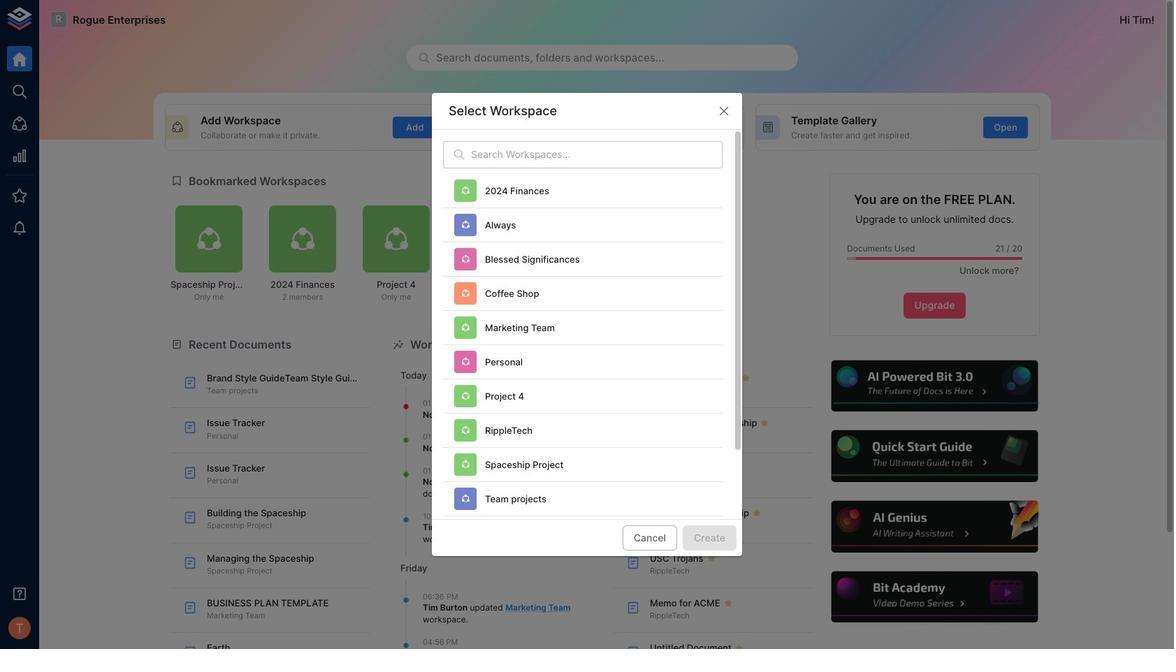 Task type: vqa. For each thing, say whether or not it's contained in the screenshot.
Requirements for 8. Security Requirements
no



Task type: describe. For each thing, give the bounding box(es) containing it.
Search Workspaces... text field
[[471, 141, 723, 168]]

4 help image from the top
[[830, 570, 1040, 625]]

3 help image from the top
[[830, 499, 1040, 555]]



Task type: locate. For each thing, give the bounding box(es) containing it.
dialog
[[432, 93, 742, 591]]

2 help image from the top
[[830, 429, 1040, 484]]

help image
[[830, 358, 1040, 414], [830, 429, 1040, 484], [830, 499, 1040, 555], [830, 570, 1040, 625]]

1 help image from the top
[[830, 358, 1040, 414]]



